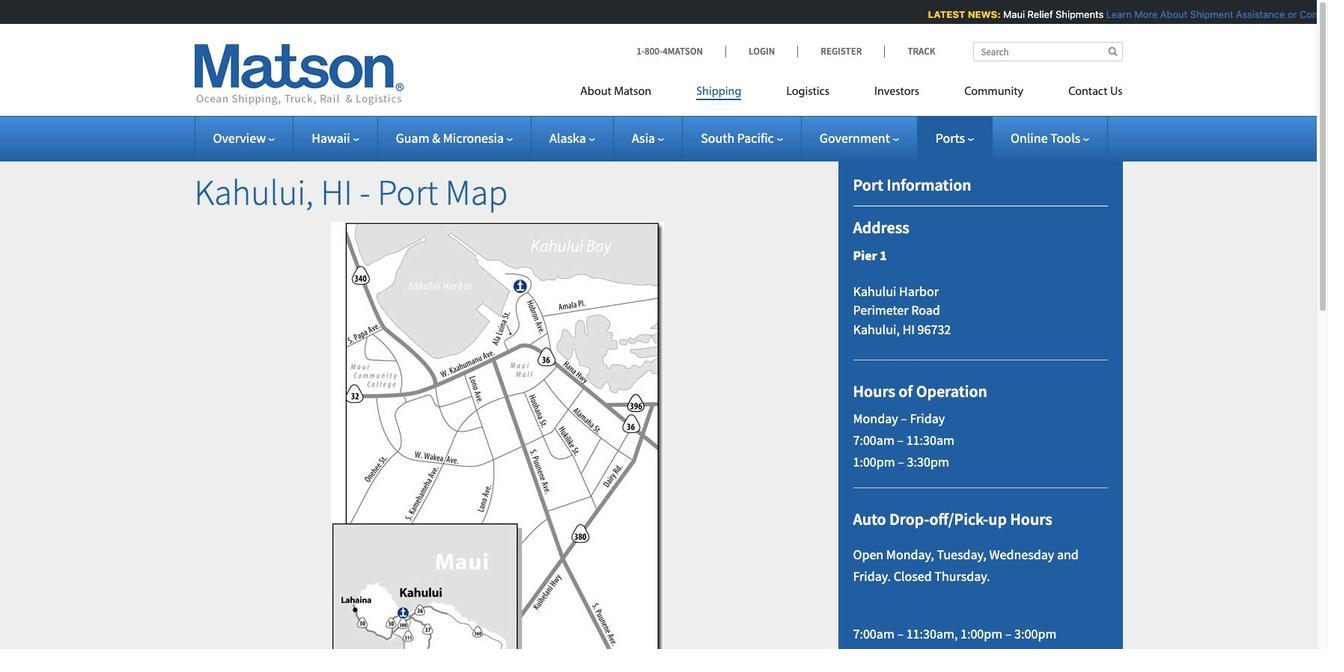 Task type: describe. For each thing, give the bounding box(es) containing it.
learn more about shipment assistance or contain link
[[1105, 8, 1328, 20]]

tuesday,
[[937, 547, 987, 564]]

1 vertical spatial hours
[[1010, 510, 1053, 530]]

logistics
[[787, 86, 830, 98]]

maui
[[1001, 8, 1023, 20]]

800-
[[645, 45, 663, 58]]

hours of operation
[[853, 381, 988, 402]]

road
[[911, 302, 940, 319]]

login
[[749, 45, 775, 58]]

assistance
[[1234, 8, 1283, 20]]

more
[[1133, 8, 1156, 20]]

7:00am inside monday – friday 7:00am – 11:30am 1:00pm – 3:30pm
[[853, 432, 895, 449]]

monday
[[853, 410, 898, 428]]

pier
[[853, 247, 877, 264]]

top menu navigation
[[580, 79, 1123, 109]]

logistics link
[[764, 79, 852, 109]]

pacific
[[737, 130, 774, 147]]

0 vertical spatial about
[[1158, 8, 1186, 20]]

latest
[[926, 8, 963, 20]]

1-800-4matson link
[[637, 45, 726, 58]]

– left 11:30am,
[[897, 626, 904, 643]]

about matson link
[[580, 79, 674, 109]]

investors
[[875, 86, 920, 98]]

latest news: maui relief shipments learn more about shipment assistance or contain
[[926, 8, 1328, 20]]

Search search field
[[973, 42, 1123, 61]]

contact us link
[[1046, 79, 1123, 109]]

about inside top menu navigation
[[580, 86, 612, 98]]

map
[[445, 170, 508, 215]]

closed
[[894, 568, 932, 585]]

drop-
[[890, 510, 930, 530]]

4matson
[[663, 45, 703, 58]]

matson
[[614, 86, 652, 98]]

hawaii
[[312, 130, 350, 147]]

1-
[[637, 45, 645, 58]]

11:30am,
[[907, 626, 958, 643]]

register
[[821, 45, 862, 58]]

track link
[[885, 45, 936, 58]]

monday – friday 7:00am – 11:30am 1:00pm – 3:30pm
[[853, 410, 955, 471]]

2 7:00am from the top
[[853, 626, 895, 643]]

wednesday
[[989, 547, 1054, 564]]

information
[[887, 174, 972, 195]]

asia link
[[632, 130, 664, 147]]

harbor
[[899, 283, 939, 300]]

off/pick-
[[930, 510, 989, 530]]

login link
[[726, 45, 798, 58]]

investors link
[[852, 79, 942, 109]]

relief
[[1026, 8, 1051, 20]]

open
[[853, 547, 884, 564]]

ports
[[936, 130, 965, 147]]

section containing port information
[[820, 138, 1142, 650]]

micronesia
[[443, 130, 504, 147]]

guam & micronesia
[[396, 130, 504, 147]]

auto drop-off/pick-up hours
[[853, 510, 1053, 530]]

port information
[[853, 174, 972, 195]]

shipping link
[[674, 79, 764, 109]]

blue matson logo with ocean, shipping, truck, rail and logistics written beneath it. image
[[194, 44, 404, 106]]

1
[[880, 247, 887, 264]]

monday,
[[886, 547, 934, 564]]

1:00pm inside monday – friday 7:00am – 11:30am 1:00pm – 3:30pm
[[853, 454, 895, 471]]

online tools
[[1011, 130, 1081, 147]]

pier 1
[[853, 247, 887, 264]]

government
[[820, 130, 890, 147]]

– left 3:00pm
[[1005, 626, 1012, 643]]

community link
[[942, 79, 1046, 109]]

shipment
[[1188, 8, 1231, 20]]



Task type: locate. For each thing, give the bounding box(es) containing it.
kahului,
[[194, 170, 314, 215], [853, 321, 900, 338]]

guam & micronesia link
[[396, 130, 513, 147]]

1 vertical spatial 1:00pm
[[961, 626, 1003, 643]]

community
[[965, 86, 1024, 98]]

about matson
[[580, 86, 652, 98]]

None search field
[[973, 42, 1123, 61]]

contact
[[1069, 86, 1108, 98]]

1:00pm right 11:30am,
[[961, 626, 1003, 643]]

alaska
[[550, 130, 586, 147]]

hi left 96732
[[903, 321, 915, 338]]

1 vertical spatial about
[[580, 86, 612, 98]]

learn
[[1105, 8, 1130, 20]]

guam
[[396, 130, 429, 147]]

friday
[[910, 410, 945, 428]]

0 horizontal spatial kahului,
[[194, 170, 314, 215]]

or
[[1286, 8, 1295, 20]]

hours right up
[[1010, 510, 1053, 530]]

1 7:00am from the top
[[853, 432, 895, 449]]

– left 11:30am
[[897, 432, 904, 449]]

hours
[[853, 381, 896, 402], [1010, 510, 1053, 530]]

south pacific link
[[701, 130, 783, 147]]

register link
[[798, 45, 885, 58]]

0 vertical spatial 1:00pm
[[853, 454, 895, 471]]

96732
[[918, 321, 951, 338]]

port
[[378, 170, 438, 215], [853, 174, 884, 195]]

3:00pm
[[1015, 626, 1057, 643]]

port up address
[[853, 174, 884, 195]]

– left "3:30pm"
[[898, 454, 905, 471]]

0 vertical spatial hi
[[321, 170, 352, 215]]

7:00am – 11:30am, 1:00pm – 3:00pm
[[853, 626, 1057, 643]]

0 horizontal spatial port
[[378, 170, 438, 215]]

about left matson
[[580, 86, 612, 98]]

asia
[[632, 130, 655, 147]]

tools
[[1051, 130, 1081, 147]]

1 horizontal spatial 1:00pm
[[961, 626, 1003, 643]]

&
[[432, 130, 440, 147]]

kahului harbor perimeter road kahului, hi 96732
[[853, 283, 951, 338]]

about right the "more"
[[1158, 8, 1186, 20]]

– left friday
[[901, 410, 907, 428]]

contact us
[[1069, 86, 1123, 98]]

open monday, tuesday, wednesday and friday. closed thursday.
[[853, 547, 1079, 585]]

1 horizontal spatial hours
[[1010, 510, 1053, 530]]

1 vertical spatial kahului,
[[853, 321, 900, 338]]

7:00am
[[853, 432, 895, 449], [853, 626, 895, 643]]

online
[[1011, 130, 1048, 147]]

port inside section
[[853, 174, 884, 195]]

contain
[[1298, 8, 1328, 20]]

alaska link
[[550, 130, 595, 147]]

kahului, down perimeter
[[853, 321, 900, 338]]

1 horizontal spatial kahului,
[[853, 321, 900, 338]]

and
[[1057, 547, 1079, 564]]

shipments
[[1054, 8, 1102, 20]]

1 horizontal spatial about
[[1158, 8, 1186, 20]]

operation
[[916, 381, 988, 402]]

0 vertical spatial kahului,
[[194, 170, 314, 215]]

auto
[[853, 510, 886, 530]]

of
[[899, 381, 913, 402]]

about
[[1158, 8, 1186, 20], [580, 86, 612, 98]]

1 vertical spatial hi
[[903, 321, 915, 338]]

0 horizontal spatial 1:00pm
[[853, 454, 895, 471]]

friday.
[[853, 568, 891, 585]]

port right -
[[378, 170, 438, 215]]

shipping
[[696, 86, 742, 98]]

–
[[901, 410, 907, 428], [897, 432, 904, 449], [898, 454, 905, 471], [897, 626, 904, 643], [1005, 626, 1012, 643]]

overview
[[213, 130, 266, 147]]

perimeter
[[853, 302, 909, 319]]

0 horizontal spatial hours
[[853, 381, 896, 402]]

news:
[[966, 8, 999, 20]]

1 vertical spatial 7:00am
[[853, 626, 895, 643]]

hawaii link
[[312, 130, 359, 147]]

kahului, inside kahului harbor perimeter road kahului, hi 96732
[[853, 321, 900, 338]]

hi inside kahului harbor perimeter road kahului, hi 96732
[[903, 321, 915, 338]]

address
[[853, 217, 910, 238]]

hi
[[321, 170, 352, 215], [903, 321, 915, 338]]

ports link
[[936, 130, 974, 147]]

7:00am down friday.
[[853, 626, 895, 643]]

1:00pm down monday
[[853, 454, 895, 471]]

thursday.
[[935, 568, 990, 585]]

11:30am
[[907, 432, 955, 449]]

7:00am down monday
[[853, 432, 895, 449]]

kahului, hi - port map
[[194, 170, 508, 215]]

kahului
[[853, 283, 897, 300]]

track
[[908, 45, 936, 58]]

1 horizontal spatial hi
[[903, 321, 915, 338]]

0 vertical spatial 7:00am
[[853, 432, 895, 449]]

hours up monday
[[853, 381, 896, 402]]

section
[[820, 138, 1142, 650]]

0 horizontal spatial hi
[[321, 170, 352, 215]]

south pacific
[[701, 130, 774, 147]]

hi left -
[[321, 170, 352, 215]]

1 horizontal spatial port
[[853, 174, 884, 195]]

online tools link
[[1011, 130, 1090, 147]]

3:30pm
[[907, 454, 949, 471]]

government link
[[820, 130, 899, 147]]

us
[[1110, 86, 1123, 98]]

south
[[701, 130, 735, 147]]

0 vertical spatial hours
[[853, 381, 896, 402]]

kahului, down overview link
[[194, 170, 314, 215]]

1-800-4matson
[[637, 45, 703, 58]]

1:00pm
[[853, 454, 895, 471], [961, 626, 1003, 643]]

0 horizontal spatial about
[[580, 86, 612, 98]]

overview link
[[213, 130, 275, 147]]

up
[[989, 510, 1007, 530]]

search image
[[1109, 46, 1118, 56]]



Task type: vqa. For each thing, say whether or not it's contained in the screenshot.
Open Monday, Tuesday, Wednesday and Friday. Closed Thursday.
yes



